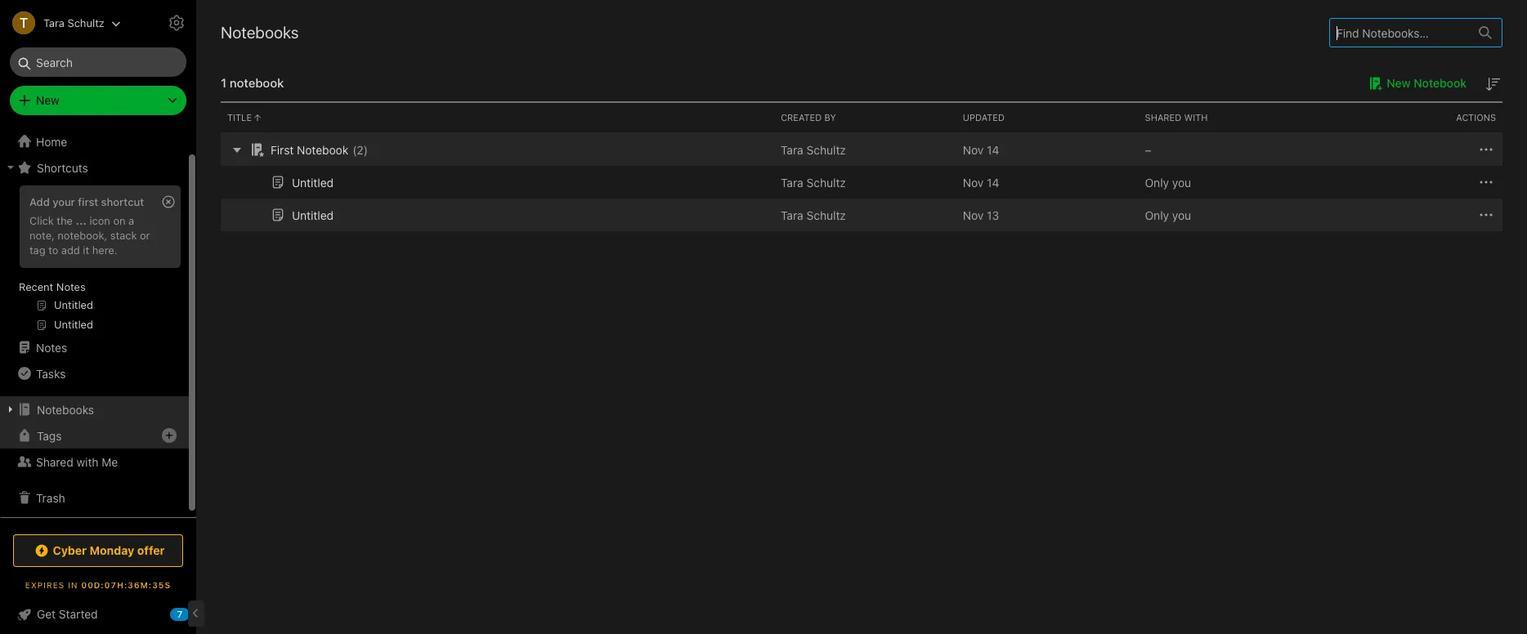 Task type: vqa. For each thing, say whether or not it's contained in the screenshot.
the '–'
yes



Task type: locate. For each thing, give the bounding box(es) containing it.
new notebook
[[1387, 76, 1467, 90]]

1 vertical spatial only you
[[1145, 208, 1191, 222]]

created by button
[[774, 103, 956, 132]]

0 horizontal spatial new
[[36, 93, 59, 107]]

settings image
[[167, 13, 186, 33]]

notes link
[[0, 334, 189, 361]]

tree containing home
[[0, 128, 196, 521]]

tara inside field
[[43, 16, 65, 29]]

arrow image
[[227, 140, 247, 159]]

cyber monday offer
[[53, 544, 165, 558]]

(
[[353, 143, 357, 157]]

More actions field
[[1476, 140, 1496, 160], [1476, 172, 1496, 192], [1476, 205, 1496, 225]]

2 nov 14 from the top
[[963, 175, 999, 189]]

more actions field for the untitled button for nov 14
[[1476, 172, 1496, 192]]

1 only from the top
[[1145, 175, 1169, 189]]

nov for more actions icon inside first notebook row
[[963, 143, 984, 157]]

0 vertical spatial nov 14
[[963, 143, 999, 157]]

nov left '13'
[[963, 208, 984, 222]]

untitled row down created by button
[[221, 166, 1502, 199]]

only
[[1145, 175, 1169, 189], [1145, 208, 1169, 222]]

tara schultz
[[43, 16, 104, 29], [781, 143, 846, 157], [781, 175, 846, 189], [781, 208, 846, 222]]

1 more actions image from the top
[[1476, 140, 1496, 160]]

1 nov 14 from the top
[[963, 143, 999, 157]]

nov
[[963, 143, 984, 157], [963, 175, 984, 189], [963, 208, 984, 222]]

14 for –
[[987, 143, 999, 157]]

icon on a note, notebook, stack or tag to add it here.
[[29, 214, 150, 257]]

notebooks up "notebook"
[[221, 23, 299, 42]]

notebook for new
[[1414, 76, 1467, 90]]

only you for 14
[[1145, 175, 1191, 189]]

offer
[[137, 544, 165, 558]]

notebook left (
[[297, 143, 348, 157]]

untitled button for nov 14
[[268, 172, 334, 192]]

notebook inside button
[[1414, 76, 1467, 90]]

group containing add your first shortcut
[[0, 181, 189, 341]]

tara
[[43, 16, 65, 29], [781, 143, 803, 157], [781, 175, 803, 189], [781, 208, 803, 222]]

untitled
[[292, 175, 334, 189], [292, 208, 334, 222]]

on
[[113, 214, 126, 227]]

14 inside first notebook row
[[987, 143, 999, 157]]

notebooks up the tags
[[37, 403, 94, 416]]

2 nov from the top
[[963, 175, 984, 189]]

1 vertical spatial notebooks
[[37, 403, 94, 416]]

0 vertical spatial new
[[1387, 76, 1411, 90]]

untitled up untitled 2 element
[[292, 175, 334, 189]]

0 vertical spatial only you
[[1145, 175, 1191, 189]]

untitled button down untitled 1 element
[[268, 205, 334, 225]]

nov up nov 13
[[963, 175, 984, 189]]

1 more actions field from the top
[[1476, 140, 1496, 160]]

2 untitled button from the top
[[268, 205, 334, 225]]

1 vertical spatial you
[[1172, 208, 1191, 222]]

title button
[[221, 103, 774, 132]]

click the ...
[[29, 214, 87, 227]]

0 vertical spatial more actions field
[[1476, 140, 1496, 160]]

1 vertical spatial nov
[[963, 175, 984, 189]]

shared with button
[[1138, 103, 1320, 132]]

2 only from the top
[[1145, 208, 1169, 222]]

0 vertical spatial only
[[1145, 175, 1169, 189]]

tara inside first notebook row
[[781, 143, 803, 157]]

schultz
[[67, 16, 104, 29], [806, 143, 846, 157], [806, 175, 846, 189], [806, 208, 846, 222]]

untitled row
[[221, 166, 1502, 199], [221, 199, 1502, 231]]

nov 14 up nov 13
[[963, 175, 999, 189]]

tara for first notebook row
[[781, 143, 803, 157]]

0 vertical spatial notebook
[[1414, 76, 1467, 90]]

1 vertical spatial untitled button
[[268, 205, 334, 225]]

1 nov from the top
[[963, 143, 984, 157]]

None search field
[[21, 47, 175, 77]]

14 down updated
[[987, 143, 999, 157]]

2 14 from the top
[[987, 175, 999, 189]]

title
[[227, 112, 252, 123]]

it
[[83, 243, 89, 257]]

get started
[[37, 607, 98, 621]]

row group containing first notebook
[[221, 133, 1502, 231]]

notebook up actions button
[[1414, 76, 1467, 90]]

or
[[140, 229, 150, 242]]

2 more actions field from the top
[[1476, 172, 1496, 192]]

notebooks
[[221, 23, 299, 42], [37, 403, 94, 416]]

note,
[[29, 229, 55, 242]]

1 14 from the top
[[987, 143, 999, 157]]

nov inside first notebook row
[[963, 143, 984, 157]]

nov down updated
[[963, 143, 984, 157]]

only you
[[1145, 175, 1191, 189], [1145, 208, 1191, 222]]

2 you from the top
[[1172, 208, 1191, 222]]

new inside button
[[1387, 76, 1411, 90]]

notes
[[56, 280, 86, 293], [36, 340, 67, 354]]

click
[[29, 214, 54, 227]]

14 for only you
[[987, 175, 999, 189]]

0 vertical spatial untitled
[[292, 175, 334, 189]]

Find Notebooks… text field
[[1330, 19, 1469, 46]]

nov 14 down updated
[[963, 143, 999, 157]]

nov 14 inside first notebook row
[[963, 143, 999, 157]]

more actions image inside first notebook row
[[1476, 140, 1496, 160]]

1 you from the top
[[1172, 175, 1191, 189]]

0 vertical spatial more actions image
[[1476, 140, 1496, 160]]

1 vertical spatial only
[[1145, 208, 1169, 222]]

1 vertical spatial more actions image
[[1476, 173, 1496, 192]]

3 more actions field from the top
[[1476, 205, 1496, 225]]

tree
[[0, 128, 196, 521]]

notebook
[[1414, 76, 1467, 90], [297, 143, 348, 157]]

tara schultz inside field
[[43, 16, 104, 29]]

your
[[52, 195, 75, 208]]

7
[[177, 609, 182, 620]]

tara for 1st untitled row from the top
[[781, 175, 803, 189]]

new up home
[[36, 93, 59, 107]]

new notebook button
[[1364, 74, 1467, 93]]

tasks button
[[0, 361, 189, 387]]

updated button
[[956, 103, 1138, 132]]

1 horizontal spatial new
[[1387, 76, 1411, 90]]

nov 13
[[963, 208, 999, 222]]

14 up '13'
[[987, 175, 999, 189]]

0 vertical spatial notes
[[56, 280, 86, 293]]

get
[[37, 607, 56, 621]]

tara for second untitled row from the top
[[781, 208, 803, 222]]

add your first shortcut
[[29, 195, 144, 208]]

1 vertical spatial untitled
[[292, 208, 334, 222]]

to
[[48, 243, 58, 257]]

1 vertical spatial notebook
[[297, 143, 348, 157]]

untitled down untitled 1 element
[[292, 208, 334, 222]]

0 horizontal spatial notebooks
[[37, 403, 94, 416]]

first notebook ( 2 )
[[271, 143, 368, 157]]

new inside popup button
[[36, 93, 59, 107]]

monday
[[90, 544, 134, 558]]

Search text field
[[21, 47, 175, 77]]

2 vertical spatial nov
[[963, 208, 984, 222]]

untitled button up untitled 2 element
[[268, 172, 334, 192]]

first
[[78, 195, 98, 208]]

more actions image up more actions image
[[1476, 173, 1496, 192]]

notebook for first
[[297, 143, 348, 157]]

1 vertical spatial more actions field
[[1476, 172, 1496, 192]]

notes up tasks
[[36, 340, 67, 354]]

2 vertical spatial more actions field
[[1476, 205, 1496, 225]]

nov 14 for –
[[963, 143, 999, 157]]

click to collapse image
[[190, 604, 202, 624]]

more actions image
[[1476, 140, 1496, 160], [1476, 173, 1496, 192]]

14
[[987, 143, 999, 157], [987, 175, 999, 189]]

new up actions button
[[1387, 76, 1411, 90]]

more actions image for only you
[[1476, 173, 1496, 192]]

new
[[1387, 76, 1411, 90], [36, 93, 59, 107]]

row group
[[221, 133, 1502, 231]]

shortcuts
[[37, 161, 88, 175]]

tags button
[[0, 423, 189, 449]]

group
[[0, 181, 189, 341]]

1 untitled from the top
[[292, 175, 334, 189]]

untitled button
[[268, 172, 334, 192], [268, 205, 334, 225]]

1 vertical spatial new
[[36, 93, 59, 107]]

0 vertical spatial 14
[[987, 143, 999, 157]]

1 untitled button from the top
[[268, 172, 334, 192]]

notes right 'recent'
[[56, 280, 86, 293]]

3 nov from the top
[[963, 208, 984, 222]]

1 vertical spatial 14
[[987, 175, 999, 189]]

0 vertical spatial untitled button
[[268, 172, 334, 192]]

Account field
[[0, 7, 121, 39]]

Help and Learning task checklist field
[[0, 602, 196, 628]]

created
[[781, 112, 822, 123]]

1 horizontal spatial notebooks
[[221, 23, 299, 42]]

1 only you from the top
[[1145, 175, 1191, 189]]

untitled row down first notebook row
[[221, 199, 1502, 231]]

2 only you from the top
[[1145, 208, 1191, 222]]

2 more actions image from the top
[[1476, 173, 1496, 192]]

notebook inside row
[[297, 143, 348, 157]]

1 horizontal spatial notebook
[[1414, 76, 1467, 90]]

00d:07h:36m:35s
[[81, 580, 171, 590]]

in
[[68, 580, 78, 590]]

0 vertical spatial you
[[1172, 175, 1191, 189]]

schultz inside first notebook row
[[806, 143, 846, 157]]

0 horizontal spatial notebook
[[297, 143, 348, 157]]

tags
[[37, 429, 62, 443]]

created by
[[781, 112, 836, 123]]

0 vertical spatial nov
[[963, 143, 984, 157]]

2
[[357, 143, 364, 157]]

nov 14
[[963, 143, 999, 157], [963, 175, 999, 189]]

13
[[987, 208, 999, 222]]

row group inside notebooks element
[[221, 133, 1502, 231]]

cyber monday offer button
[[13, 535, 183, 567]]

by
[[824, 112, 836, 123]]

2 untitled from the top
[[292, 208, 334, 222]]

more actions image down actions
[[1476, 140, 1496, 160]]

you
[[1172, 175, 1191, 189], [1172, 208, 1191, 222]]

updated
[[963, 112, 1005, 123]]

1 vertical spatial nov 14
[[963, 175, 999, 189]]

expires in 00d:07h:36m:35s
[[25, 580, 171, 590]]

1 notebook
[[221, 75, 284, 90]]



Task type: describe. For each thing, give the bounding box(es) containing it.
shortcut
[[101, 195, 144, 208]]

a
[[128, 214, 134, 227]]

0 vertical spatial notebooks
[[221, 23, 299, 42]]

new button
[[10, 86, 186, 115]]

expires
[[25, 580, 65, 590]]

tara schultz inside first notebook row
[[781, 143, 846, 157]]

untitled for nov 13
[[292, 208, 334, 222]]

started
[[59, 607, 98, 621]]

tag
[[29, 243, 45, 257]]

you for nov 13
[[1172, 208, 1191, 222]]

untitled for nov 14
[[292, 175, 334, 189]]

notebook
[[230, 75, 284, 90]]

trash link
[[0, 485, 189, 511]]

tasks
[[36, 367, 66, 381]]

Sort field
[[1483, 74, 1502, 94]]

shortcuts button
[[0, 155, 189, 181]]

2 untitled row from the top
[[221, 199, 1502, 231]]

add
[[61, 243, 80, 257]]

more actions field for nov 13's the untitled button
[[1476, 205, 1496, 225]]

only for nov 14
[[1145, 175, 1169, 189]]

shared with me link
[[0, 449, 189, 475]]

shared
[[36, 455, 73, 469]]

home link
[[0, 128, 196, 155]]

schultz inside tara schultz field
[[67, 16, 104, 29]]

untitled button for nov 13
[[268, 205, 334, 225]]

notebooks element
[[196, 0, 1527, 634]]

me
[[102, 455, 118, 469]]

new for new
[[36, 93, 59, 107]]

group inside tree
[[0, 181, 189, 341]]

more actions image for –
[[1476, 140, 1496, 160]]

untitled 1 element
[[292, 175, 334, 189]]

notebook,
[[58, 229, 107, 242]]

first
[[271, 143, 294, 157]]

)
[[364, 143, 368, 157]]

more actions field inside first notebook row
[[1476, 140, 1496, 160]]

sort options image
[[1483, 74, 1502, 94]]

notes inside group
[[56, 280, 86, 293]]

shared
[[1145, 112, 1181, 123]]

stack
[[110, 229, 137, 242]]

first notebook row
[[221, 133, 1502, 166]]

only you for 13
[[1145, 208, 1191, 222]]

–
[[1145, 143, 1151, 157]]

1 untitled row from the top
[[221, 166, 1502, 199]]

cyber
[[53, 544, 87, 558]]

notebooks link
[[0, 396, 189, 423]]

shared with
[[1145, 112, 1208, 123]]

home
[[36, 134, 67, 148]]

expand notebooks image
[[4, 403, 17, 416]]

nov for more actions icon corresponding to only you
[[963, 175, 984, 189]]

shared with me
[[36, 455, 118, 469]]

add
[[29, 195, 50, 208]]

with
[[1184, 112, 1208, 123]]

recent notes
[[19, 280, 86, 293]]

more actions image
[[1476, 205, 1496, 225]]

nov 14 for only you
[[963, 175, 999, 189]]

actions
[[1456, 112, 1496, 123]]

untitled 2 element
[[292, 208, 334, 222]]

trash
[[36, 491, 65, 505]]

with
[[76, 455, 99, 469]]

icon
[[89, 214, 110, 227]]

actions button
[[1320, 103, 1502, 132]]

only for nov 13
[[1145, 208, 1169, 222]]

new for new notebook
[[1387, 76, 1411, 90]]

you for nov 14
[[1172, 175, 1191, 189]]

1 vertical spatial notes
[[36, 340, 67, 354]]

1
[[221, 75, 226, 90]]

recent
[[19, 280, 53, 293]]

the
[[57, 214, 73, 227]]

nov for more actions image
[[963, 208, 984, 222]]

...
[[76, 214, 87, 227]]

here.
[[92, 243, 117, 257]]



